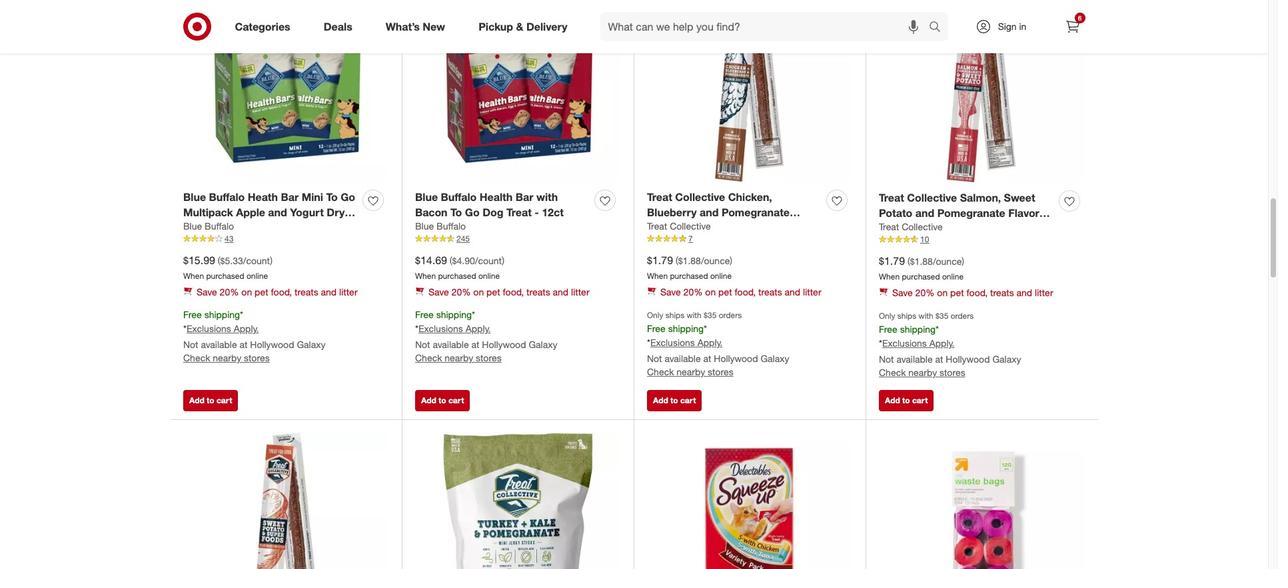 Task type: describe. For each thing, give the bounding box(es) containing it.
to inside 'blue buffalo health bar with bacon to go dog treat - 12ct'
[[451, 206, 462, 219]]

) for stick
[[730, 255, 733, 266]]

heath
[[248, 190, 278, 204]]

cart for blue buffalo heath bar mini to go multipack apple and yogurt dry dog food - 12oz
[[217, 396, 232, 406]]

treat inside 'blue buffalo health bar with bacon to go dog treat - 12ct'
[[507, 206, 532, 219]]

what's new link
[[374, 12, 462, 41]]

dog inside blue buffalo heath bar mini to go multipack apple and yogurt dry dog food - 12oz
[[183, 221, 204, 234]]

treat down chicken,
[[734, 221, 759, 234]]

add to cart button for treat collective salmon, sweet potato and pomegranate flavor single stick dog treat - 0.95oz
[[879, 390, 934, 412]]

save for treat collective chicken, blueberry and pomegranate single stick dog treat - 0.95oz
[[661, 287, 681, 298]]

when for blue buffalo health bar with bacon to go dog treat - 12ct
[[415, 272, 436, 282]]

new
[[423, 20, 445, 33]]

food, for treat
[[967, 287, 988, 299]]

purchased for blue buffalo health bar with bacon to go dog treat - 12ct
[[438, 272, 476, 282]]

when for treat collective salmon, sweet potato and pomegranate flavor single stick dog treat - 0.95oz
[[879, 272, 900, 282]]

collective for treat collective salmon, sweet potato and pomegranate flavor single stick dog treat - 0.95oz link
[[907, 191, 957, 204]]

salmon,
[[960, 191, 1001, 204]]

0.95oz inside treat collective salmon, sweet potato and pomegranate flavor single stick dog treat - 0.95oz
[[1001, 222, 1034, 235]]

add to cart button for treat collective chicken, blueberry and pomegranate single stick dog treat - 0.95oz
[[647, 390, 702, 412]]

add for blue buffalo health bar with bacon to go dog treat - 12ct
[[421, 396, 436, 406]]

buffalo for 'blue buffalo health bar with bacon to go dog treat - 12ct' link
[[441, 190, 477, 204]]

blue buffalo link for go
[[415, 220, 466, 234]]

43 link
[[183, 234, 389, 245]]

categories
[[235, 20, 290, 33]]

treat collective for potato
[[879, 222, 943, 233]]

only ships with $35 orders free shipping * * exclusions apply. not available at hollywood galaxy check nearby stores for treat
[[647, 311, 790, 378]]

litter for blue buffalo health bar with bacon to go dog treat - 12ct
[[571, 287, 590, 298]]

to for treat collective salmon, sweet potato and pomegranate flavor single stick dog treat - 0.95oz
[[903, 396, 910, 406]]

food, for 12ct
[[503, 287, 524, 298]]

online for go
[[479, 272, 500, 282]]

( for treat collective chicken, blueberry and pomegranate single stick dog treat - 0.95oz
[[676, 255, 678, 266]]

categories link
[[224, 12, 307, 41]]

$5.33
[[220, 255, 243, 266]]

save 20% on pet food, treats and litter for 12ct
[[429, 287, 590, 298]]

20% for treat collective chicken, blueberry and pomegranate single stick dog treat - 0.95oz
[[684, 287, 703, 298]]

- inside treat collective salmon, sweet potato and pomegranate flavor single stick dog treat - 0.95oz
[[994, 222, 998, 235]]

6 link
[[1058, 12, 1088, 41]]

cart for blue buffalo health bar with bacon to go dog treat - 12ct
[[449, 396, 464, 406]]

$1.79 for treat collective salmon, sweet potato and pomegranate flavor single stick dog treat - 0.95oz
[[879, 254, 905, 268]]

/ounce for stick
[[933, 256, 962, 267]]

collective for the treat collective 'link' related to potato
[[902, 222, 943, 233]]

buffalo for blue buffalo heath bar mini to go multipack apple and yogurt dry dog food - 12oz link
[[209, 190, 245, 204]]

on for flavor
[[938, 287, 948, 299]]

with inside 'blue buffalo health bar with bacon to go dog treat - 12ct'
[[537, 190, 558, 204]]

add to cart button for blue buffalo heath bar mini to go multipack apple and yogurt dry dog food - 12oz
[[183, 390, 238, 412]]

on for go
[[474, 287, 484, 298]]

treat collective chicken, blueberry and pomegranate single stick dog treat - 0.95oz link
[[647, 190, 821, 234]]

blueberry
[[647, 206, 697, 219]]

on for multipack
[[242, 287, 252, 298]]

add for treat collective salmon, sweet potato and pomegranate flavor single stick dog treat - 0.95oz
[[885, 396, 900, 406]]

10 link
[[879, 234, 1085, 246]]

pickup & delivery link
[[467, 12, 584, 41]]

$1.79 for treat collective chicken, blueberry and pomegranate single stick dog treat - 0.95oz
[[647, 254, 673, 267]]

chicken,
[[728, 190, 772, 204]]

only for treat collective chicken, blueberry and pomegranate single stick dog treat - 0.95oz
[[647, 311, 664, 321]]

to for blue buffalo health bar with bacon to go dog treat - 12ct
[[439, 396, 446, 406]]

treat collective link for potato
[[879, 221, 943, 234]]

7
[[689, 234, 693, 244]]

$15.99
[[183, 254, 215, 267]]

to for blue buffalo heath bar mini to go multipack apple and yogurt dry dog food - 12oz
[[207, 396, 214, 406]]

treats for 0.95oz
[[759, 287, 782, 298]]

bacon
[[415, 206, 448, 219]]

( for treat collective salmon, sweet potato and pomegranate flavor single stick dog treat - 0.95oz
[[908, 256, 910, 267]]

6
[[1078, 14, 1082, 22]]

12oz
[[243, 221, 267, 234]]

multipack
[[183, 206, 233, 219]]

apple
[[236, 206, 265, 219]]

yogurt
[[290, 206, 324, 219]]

0.95oz inside treat collective chicken, blueberry and pomegranate single stick dog treat - 0.95oz
[[769, 221, 802, 234]]

health
[[480, 190, 513, 204]]

blue buffalo health bar with bacon to go dog treat - 12ct link
[[415, 190, 589, 220]]

buffalo for blue buffalo link related to multipack
[[205, 221, 234, 232]]

search
[[923, 21, 955, 34]]

what's new
[[386, 20, 445, 33]]

flavor
[[1009, 206, 1040, 220]]

online for stick
[[711, 272, 732, 282]]

sign in
[[998, 21, 1027, 32]]

orders for stick
[[951, 311, 974, 321]]

- inside blue buffalo heath bar mini to go multipack apple and yogurt dry dog food - 12oz
[[236, 221, 240, 234]]

add to cart for blue buffalo heath bar mini to go multipack apple and yogurt dry dog food - 12oz
[[189, 396, 232, 406]]

blue inside blue buffalo heath bar mini to go multipack apple and yogurt dry dog food - 12oz
[[183, 190, 206, 204]]

sign in link
[[964, 12, 1048, 41]]

$4.90
[[452, 255, 475, 266]]

dog inside 'blue buffalo health bar with bacon to go dog treat - 12ct'
[[483, 206, 504, 219]]

in
[[1020, 21, 1027, 32]]

blue down bacon
[[415, 221, 434, 232]]

pomegranate inside treat collective salmon, sweet potato and pomegranate flavor single stick dog treat - 0.95oz
[[938, 206, 1006, 220]]

free shipping * * exclusions apply. not available at hollywood galaxy check nearby stores for $14.69
[[415, 309, 558, 364]]

save for blue buffalo health bar with bacon to go dog treat - 12ct
[[429, 287, 449, 298]]

go inside 'blue buffalo health bar with bacon to go dog treat - 12ct'
[[465, 206, 480, 219]]

pet for flavor
[[951, 287, 964, 299]]

dog inside treat collective chicken, blueberry and pomegranate single stick dog treat - 0.95oz
[[710, 221, 731, 234]]

deals link
[[312, 12, 369, 41]]

treat down potato
[[879, 222, 899, 233]]

save 20% on pet food, treats and litter for 0.95oz
[[661, 287, 822, 298]]

) for flavor
[[962, 256, 965, 267]]

add to cart for treat collective chicken, blueberry and pomegranate single stick dog treat - 0.95oz
[[653, 396, 696, 406]]

treat down blueberry
[[647, 221, 667, 232]]

treat down salmon, in the top of the page
[[966, 222, 991, 235]]

single inside treat collective salmon, sweet potato and pomegranate flavor single stick dog treat - 0.95oz
[[879, 222, 911, 235]]

litter for treat collective chicken, blueberry and pomegranate single stick dog treat - 0.95oz
[[803, 287, 822, 298]]

food, for 0.95oz
[[735, 287, 756, 298]]

save 20% on pet food, treats and litter for treat
[[893, 287, 1054, 299]]

sweet
[[1004, 191, 1036, 204]]

treat collective salmon, sweet potato and pomegranate flavor single stick dog treat - 0.95oz link
[[879, 190, 1054, 235]]

buffalo for go blue buffalo link
[[437, 221, 466, 232]]

online for multipack
[[247, 272, 268, 282]]



Task type: locate. For each thing, give the bounding box(es) containing it.
when down the $14.69
[[415, 272, 436, 282]]

cart for treat collective salmon, sweet potato and pomegranate flavor single stick dog treat - 0.95oz
[[913, 396, 928, 406]]

only ships with $35 orders free shipping * * exclusions apply. not available at hollywood galaxy check nearby stores
[[647, 311, 790, 378], [879, 311, 1022, 379]]

0 horizontal spatial with
[[537, 190, 558, 204]]

treat collective for and
[[647, 221, 711, 232]]

blue buffalo
[[183, 221, 234, 232], [415, 221, 466, 232]]

*
[[240, 309, 243, 321], [472, 309, 475, 321], [183, 323, 187, 335], [415, 323, 419, 335], [704, 324, 707, 335], [936, 324, 939, 336], [647, 337, 651, 349], [879, 338, 883, 349]]

on
[[242, 287, 252, 298], [474, 287, 484, 298], [706, 287, 716, 298], [938, 287, 948, 299]]

online down 7 link
[[711, 272, 732, 282]]

treat collective chicken, blueberry and pomegranate single stick dog treat - 0.95oz image
[[647, 0, 853, 182], [647, 0, 853, 182]]

bar for treat
[[516, 190, 534, 204]]

0.95oz down chicken,
[[769, 221, 802, 234]]

( right the $14.69
[[450, 255, 452, 266]]

12ct
[[542, 206, 564, 219]]

blue buffalo link down bacon
[[415, 220, 466, 234]]

pet for multipack
[[255, 287, 268, 298]]

0 horizontal spatial only ships with $35 orders free shipping * * exclusions apply. not available at hollywood galaxy check nearby stores
[[647, 311, 790, 378]]

0 horizontal spatial $1.79 ( $1.88 /ounce ) when purchased online
[[647, 254, 733, 282]]

pomegranate inside treat collective chicken, blueberry and pomegranate single stick dog treat - 0.95oz
[[722, 206, 790, 219]]

3 cart from the left
[[681, 396, 696, 406]]

245 link
[[415, 234, 621, 245]]

on for stick
[[706, 287, 716, 298]]

1 horizontal spatial 0.95oz
[[1001, 222, 1034, 235]]

online inside $15.99 ( $5.33 /count ) when purchased online
[[247, 272, 268, 282]]

0 horizontal spatial 0.95oz
[[769, 221, 802, 234]]

add for blue buffalo heath bar mini to go multipack apple and yogurt dry dog food - 12oz
[[189, 396, 205, 406]]

1 add to cart button from the left
[[183, 390, 238, 412]]

treat collective link down blueberry
[[647, 220, 711, 234]]

0 horizontal spatial free shipping * * exclusions apply. not available at hollywood galaxy check nearby stores
[[183, 309, 326, 364]]

$15.99 ( $5.33 /count ) when purchased online
[[183, 254, 273, 282]]

save 20% on pet food, treats and litter down 43 link
[[197, 287, 358, 298]]

- right '43'
[[236, 221, 240, 234]]

to
[[207, 396, 214, 406], [439, 396, 446, 406], [671, 396, 678, 406], [903, 396, 910, 406]]

purchased inside $15.99 ( $5.33 /count ) when purchased online
[[206, 272, 244, 282]]

treat collective salmon, sweet potato and pomegranate flavor single stick dog treat - 0.95oz
[[879, 191, 1040, 235]]

$1.79 down blueberry
[[647, 254, 673, 267]]

blue
[[183, 190, 206, 204], [415, 190, 438, 204], [183, 221, 202, 232], [415, 221, 434, 232]]

when down potato
[[879, 272, 900, 282]]

purchased down "$5.33"
[[206, 272, 244, 282]]

treats for dry
[[295, 287, 318, 298]]

add to cart for treat collective salmon, sweet potato and pomegranate flavor single stick dog treat - 0.95oz
[[885, 396, 928, 406]]

treats
[[295, 287, 318, 298], [527, 287, 550, 298], [759, 287, 782, 298], [991, 287, 1014, 299]]

collective for treat collective chicken, blueberry and pomegranate single stick dog treat - 0.95oz link
[[675, 190, 725, 204]]

2 add to cart button from the left
[[415, 390, 470, 412]]

1 horizontal spatial only ships with $35 orders free shipping * * exclusions apply. not available at hollywood galaxy check nearby stores
[[879, 311, 1022, 379]]

bar inside blue buffalo heath bar mini to go multipack apple and yogurt dry dog food - 12oz
[[281, 190, 299, 204]]

pomegranate down salmon, in the top of the page
[[938, 206, 1006, 220]]

when for blue buffalo heath bar mini to go multipack apple and yogurt dry dog food - 12oz
[[183, 272, 204, 282]]

cart
[[217, 396, 232, 406], [449, 396, 464, 406], [681, 396, 696, 406], [913, 396, 928, 406]]

stick
[[682, 221, 707, 234], [914, 222, 939, 235]]

0 vertical spatial go
[[341, 190, 355, 204]]

search button
[[923, 12, 955, 44]]

/count
[[243, 255, 270, 266], [475, 255, 502, 266]]

treat collective turkey, kale and pomegranate dog treat - 5oz image
[[415, 433, 621, 570], [415, 433, 621, 570]]

1 blue buffalo from the left
[[183, 221, 234, 232]]

1 vertical spatial to
[[451, 206, 462, 219]]

(
[[218, 255, 220, 266], [450, 255, 452, 266], [676, 255, 678, 266], [908, 256, 910, 267]]

$1.79
[[647, 254, 673, 267], [879, 254, 905, 268]]

stick inside treat collective chicken, blueberry and pomegranate single stick dog treat - 0.95oz
[[682, 221, 707, 234]]

( for blue buffalo heath bar mini to go multipack apple and yogurt dry dog food - 12oz
[[218, 255, 220, 266]]

stores
[[244, 353, 270, 364], [476, 353, 502, 364], [708, 367, 734, 378], [940, 367, 966, 379]]

/count inside $15.99 ( $5.33 /count ) when purchased online
[[243, 255, 270, 266]]

litter for treat collective salmon, sweet potato and pomegranate flavor single stick dog treat - 0.95oz
[[1035, 287, 1054, 299]]

treat collective down blueberry
[[647, 221, 711, 232]]

/count for $15.99
[[243, 255, 270, 266]]

1 to from the left
[[207, 396, 214, 406]]

- inside treat collective chicken, blueberry and pomegranate single stick dog treat - 0.95oz
[[762, 221, 766, 234]]

43
[[225, 234, 234, 244]]

2 add from the left
[[421, 396, 436, 406]]

buffalo inside 'blue buffalo health bar with bacon to go dog treat - 12ct'
[[441, 190, 477, 204]]

20% down 10
[[916, 287, 935, 299]]

1 blue buffalo link from the left
[[183, 220, 234, 234]]

treat collective link up 10
[[879, 221, 943, 234]]

0 horizontal spatial $1.88
[[678, 255, 701, 266]]

dog waste bag refills - unscented - up & up™ image
[[879, 433, 1085, 570], [879, 433, 1085, 570]]

/ounce down 10 "link"
[[933, 256, 962, 267]]

save
[[197, 287, 217, 298], [429, 287, 449, 298], [661, 287, 681, 298], [893, 287, 913, 299]]

1 horizontal spatial blue buffalo link
[[415, 220, 466, 234]]

when down blueberry
[[647, 272, 668, 282]]

0 horizontal spatial /ounce
[[701, 255, 730, 266]]

blue up bacon
[[415, 190, 438, 204]]

bar left mini
[[281, 190, 299, 204]]

blue buffalo down bacon
[[415, 221, 466, 232]]

blue buffalo heath bar mini to go multipack apple and yogurt dry dog food - 12oz image
[[183, 0, 389, 182], [183, 0, 389, 182]]

add to cart
[[189, 396, 232, 406], [421, 396, 464, 406], [653, 396, 696, 406], [885, 396, 928, 406]]

buffalo
[[209, 190, 245, 204], [441, 190, 477, 204], [205, 221, 234, 232], [437, 221, 466, 232]]

1 horizontal spatial /ounce
[[933, 256, 962, 267]]

litter for blue buffalo heath bar mini to go multipack apple and yogurt dry dog food - 12oz
[[339, 287, 358, 298]]

1 horizontal spatial pomegranate
[[938, 206, 1006, 220]]

cart for treat collective chicken, blueberry and pomegranate single stick dog treat - 0.95oz
[[681, 396, 696, 406]]

buffalo up 245
[[437, 221, 466, 232]]

$14.69 ( $4.90 /count ) when purchased online
[[415, 254, 505, 282]]

when down the $15.99
[[183, 272, 204, 282]]

dog inside treat collective salmon, sweet potato and pomegranate flavor single stick dog treat - 0.95oz
[[942, 222, 963, 235]]

) down 245 link
[[502, 255, 505, 266]]

20%
[[220, 287, 239, 298], [452, 287, 471, 298], [684, 287, 703, 298], [916, 287, 935, 299]]

0 horizontal spatial only
[[647, 311, 664, 321]]

orders
[[719, 311, 742, 321], [951, 311, 974, 321]]

- down chicken,
[[762, 221, 766, 234]]

dog down multipack
[[183, 221, 204, 234]]

online down 245 link
[[479, 272, 500, 282]]

20% for treat collective salmon, sweet potato and pomegranate flavor single stick dog treat - 0.95oz
[[916, 287, 935, 299]]

1 horizontal spatial orders
[[951, 311, 974, 321]]

0 horizontal spatial stick
[[682, 221, 707, 234]]

1 horizontal spatial bar
[[516, 190, 534, 204]]

1 horizontal spatial to
[[451, 206, 462, 219]]

only
[[647, 311, 664, 321], [879, 311, 896, 321]]

pet down 7 link
[[719, 287, 732, 298]]

20% down $14.69 ( $4.90 /count ) when purchased online
[[452, 287, 471, 298]]

) for go
[[502, 255, 505, 266]]

treat up potato
[[879, 191, 904, 204]]

pet down $15.99 ( $5.33 /count ) when purchased online at the top left of page
[[255, 287, 268, 298]]

) inside $14.69 ( $4.90 /count ) when purchased online
[[502, 255, 505, 266]]

check
[[183, 353, 210, 364], [415, 353, 442, 364], [647, 367, 674, 378], [879, 367, 906, 379]]

0 horizontal spatial $1.79
[[647, 254, 673, 267]]

dry
[[327, 206, 345, 219]]

hollywood
[[250, 339, 294, 351], [482, 339, 526, 351], [714, 353, 758, 365], [946, 354, 990, 365]]

treat up 245 link
[[507, 206, 532, 219]]

food,
[[271, 287, 292, 298], [503, 287, 524, 298], [735, 287, 756, 298], [967, 287, 988, 299]]

3 add to cart button from the left
[[647, 390, 702, 412]]

to right bacon
[[451, 206, 462, 219]]

$1.88 for single
[[910, 256, 933, 267]]

nearby
[[213, 353, 241, 364], [445, 353, 473, 364], [677, 367, 705, 378], [909, 367, 937, 379]]

bar inside 'blue buffalo health bar with bacon to go dog treat - 12ct'
[[516, 190, 534, 204]]

0 horizontal spatial /count
[[243, 255, 270, 266]]

0.95oz
[[769, 221, 802, 234], [1001, 222, 1034, 235]]

What can we help you find? suggestions appear below search field
[[600, 12, 932, 41]]

and
[[268, 206, 287, 219], [700, 206, 719, 219], [916, 206, 935, 220], [321, 287, 337, 298], [553, 287, 569, 298], [785, 287, 801, 298], [1017, 287, 1033, 299]]

apply.
[[234, 323, 259, 335], [466, 323, 491, 335], [698, 337, 723, 349], [930, 338, 955, 349]]

/ounce for treat
[[701, 255, 730, 266]]

purchased for treat collective chicken, blueberry and pomegranate single stick dog treat - 0.95oz
[[670, 272, 708, 282]]

blue buffalo heath bar mini to go multipack apple and yogurt dry dog food - 12oz link
[[183, 190, 357, 234]]

single inside treat collective chicken, blueberry and pomegranate single stick dog treat - 0.95oz
[[647, 221, 679, 234]]

4 to from the left
[[903, 396, 910, 406]]

save for treat collective salmon, sweet potato and pomegranate flavor single stick dog treat - 0.95oz
[[893, 287, 913, 299]]

collective for and the treat collective 'link'
[[670, 221, 711, 232]]

treat collective up 10
[[879, 222, 943, 233]]

2 cart from the left
[[449, 396, 464, 406]]

pickup & delivery
[[479, 20, 568, 33]]

$1.79 ( $1.88 /ounce ) when purchased online down 10
[[879, 254, 965, 282]]

with
[[537, 190, 558, 204], [687, 311, 702, 321], [919, 311, 934, 321]]

$1.88 for dog
[[678, 255, 701, 266]]

pet
[[255, 287, 268, 298], [487, 287, 500, 298], [719, 287, 732, 298], [951, 287, 964, 299]]

$1.88 down 7
[[678, 255, 701, 266]]

treats down 10 "link"
[[991, 287, 1014, 299]]

single down potato
[[879, 222, 911, 235]]

$1.88 down 10
[[910, 256, 933, 267]]

$35 for stick
[[936, 311, 949, 321]]

( down potato
[[908, 256, 910, 267]]

- inside 'blue buffalo health bar with bacon to go dog treat - 12ct'
[[535, 206, 539, 219]]

add for treat collective chicken, blueberry and pomegranate single stick dog treat - 0.95oz
[[653, 396, 668, 406]]

/count for $14.69
[[475, 255, 502, 266]]

treats down 245 link
[[527, 287, 550, 298]]

when inside $14.69 ( $4.90 /count ) when purchased online
[[415, 272, 436, 282]]

dog right 10
[[942, 222, 963, 235]]

$14.69
[[415, 254, 447, 267]]

2 horizontal spatial with
[[919, 311, 934, 321]]

go inside blue buffalo heath bar mini to go multipack apple and yogurt dry dog food - 12oz
[[341, 190, 355, 204]]

purchased down $4.90
[[438, 272, 476, 282]]

1 horizontal spatial single
[[879, 222, 911, 235]]

only for treat collective salmon, sweet potato and pomegranate flavor single stick dog treat - 0.95oz
[[879, 311, 896, 321]]

treat collective sweet potato & super foods single stick dog treat - 0.95oz image
[[183, 433, 389, 570], [183, 433, 389, 570]]

blue buffalo down multipack
[[183, 221, 234, 232]]

pet for stick
[[719, 287, 732, 298]]

galaxy
[[297, 339, 326, 351], [529, 339, 558, 351], [761, 353, 790, 365], [993, 354, 1022, 365]]

( inside $14.69 ( $4.90 /count ) when purchased online
[[450, 255, 452, 266]]

when inside $15.99 ( $5.33 /count ) when purchased online
[[183, 272, 204, 282]]

2 blue buffalo from the left
[[415, 221, 466, 232]]

online down 10 "link"
[[943, 272, 964, 282]]

blue buffalo link
[[183, 220, 234, 234], [415, 220, 466, 234]]

free shipping * * exclusions apply. not available at hollywood galaxy check nearby stores for $15.99
[[183, 309, 326, 364]]

( inside $15.99 ( $5.33 /count ) when purchased online
[[218, 255, 220, 266]]

to
[[326, 190, 338, 204], [451, 206, 462, 219]]

0 horizontal spatial go
[[341, 190, 355, 204]]

blue buffalo for go
[[415, 221, 466, 232]]

20% for blue buffalo health bar with bacon to go dog treat - 12ct
[[452, 287, 471, 298]]

online for flavor
[[943, 272, 964, 282]]

treat collective link for and
[[647, 220, 711, 234]]

2 bar from the left
[[516, 190, 534, 204]]

1 horizontal spatial treat collective link
[[879, 221, 943, 234]]

food, down 7 link
[[735, 287, 756, 298]]

pomegranate down chicken,
[[722, 206, 790, 219]]

0 vertical spatial to
[[326, 190, 338, 204]]

online
[[247, 272, 268, 282], [479, 272, 500, 282], [711, 272, 732, 282], [943, 272, 964, 282]]

food, down 245 link
[[503, 287, 524, 298]]

free shipping * * exclusions apply. not available at hollywood galaxy check nearby stores
[[183, 309, 326, 364], [415, 309, 558, 364]]

on down $15.99 ( $5.33 /count ) when purchased online at the top left of page
[[242, 287, 252, 298]]

on down $14.69 ( $4.90 /count ) when purchased online
[[474, 287, 484, 298]]

$35
[[704, 311, 717, 321], [936, 311, 949, 321]]

delivery
[[527, 20, 568, 33]]

ships for dog
[[666, 311, 685, 321]]

0 horizontal spatial treat collective
[[647, 221, 711, 232]]

single down blueberry
[[647, 221, 679, 234]]

add to cart for blue buffalo health bar with bacon to go dog treat - 12ct
[[421, 396, 464, 406]]

1 horizontal spatial /count
[[475, 255, 502, 266]]

to up the dry
[[326, 190, 338, 204]]

1 horizontal spatial treat collective
[[879, 222, 943, 233]]

$1.79 down potato
[[879, 254, 905, 268]]

$1.79 ( $1.88 /ounce ) when purchased online down 7
[[647, 254, 733, 282]]

10
[[921, 235, 930, 245]]

collective up 10
[[902, 222, 943, 233]]

purchased inside $14.69 ( $4.90 /count ) when purchased online
[[438, 272, 476, 282]]

collective up 7
[[670, 221, 711, 232]]

what's
[[386, 20, 420, 33]]

$1.79 ( $1.88 /ounce ) when purchased online for single
[[879, 254, 965, 282]]

0 horizontal spatial blue buffalo link
[[183, 220, 234, 234]]

1 horizontal spatial ships
[[898, 311, 917, 321]]

1 vertical spatial go
[[465, 206, 480, 219]]

1 horizontal spatial only
[[879, 311, 896, 321]]

online down 43 link
[[247, 272, 268, 282]]

20% down $15.99 ( $5.33 /count ) when purchased online at the top left of page
[[220, 287, 239, 298]]

1 horizontal spatial $1.79
[[879, 254, 905, 268]]

245
[[457, 234, 470, 244]]

3 add from the left
[[653, 396, 668, 406]]

1 horizontal spatial $1.79 ( $1.88 /ounce ) when purchased online
[[879, 254, 965, 282]]

0 horizontal spatial to
[[326, 190, 338, 204]]

1 horizontal spatial with
[[687, 311, 702, 321]]

on down 10 "link"
[[938, 287, 948, 299]]

blue up multipack
[[183, 190, 206, 204]]

bar
[[281, 190, 299, 204], [516, 190, 534, 204]]

1 horizontal spatial $1.88
[[910, 256, 933, 267]]

0 horizontal spatial single
[[647, 221, 679, 234]]

1 add from the left
[[189, 396, 205, 406]]

0 horizontal spatial ships
[[666, 311, 685, 321]]

pet down 10 "link"
[[951, 287, 964, 299]]

$1.79 ( $1.88 /ounce ) when purchased online
[[647, 254, 733, 282], [879, 254, 965, 282]]

sign
[[998, 21, 1017, 32]]

with for treat collective salmon, sweet potato and pomegranate flavor single stick dog treat - 0.95oz
[[919, 311, 934, 321]]

$1.79 ( $1.88 /ounce ) when purchased online for dog
[[647, 254, 733, 282]]

save 20% on pet food, treats and litter down 245 link
[[429, 287, 590, 298]]

save 20% on pet food, treats and litter for dry
[[197, 287, 358, 298]]

- down salmon, in the top of the page
[[994, 222, 998, 235]]

1 bar from the left
[[281, 190, 299, 204]]

pet down $14.69 ( $4.90 /count ) when purchased online
[[487, 287, 500, 298]]

add
[[189, 396, 205, 406], [421, 396, 436, 406], [653, 396, 668, 406], [885, 396, 900, 406]]

( right the $15.99
[[218, 255, 220, 266]]

purchased
[[206, 272, 244, 282], [438, 272, 476, 282], [670, 272, 708, 282], [902, 272, 940, 282]]

online inside $14.69 ( $4.90 /count ) when purchased online
[[479, 272, 500, 282]]

treat up blueberry
[[647, 190, 672, 204]]

pomegranate
[[722, 206, 790, 219], [938, 206, 1006, 220]]

) down 7 link
[[730, 255, 733, 266]]

1 add to cart from the left
[[189, 396, 232, 406]]

1 /count from the left
[[243, 255, 270, 266]]

when for treat collective chicken, blueberry and pomegranate single stick dog treat - 0.95oz
[[647, 272, 668, 282]]

2 add to cart from the left
[[421, 396, 464, 406]]

only ships with $35 orders free shipping * * exclusions apply. not available at hollywood galaxy check nearby stores for stick
[[879, 311, 1022, 379]]

/count down 245 link
[[475, 255, 502, 266]]

go up the dry
[[341, 190, 355, 204]]

purchased for blue buffalo heath bar mini to go multipack apple and yogurt dry dog food - 12oz
[[206, 272, 244, 282]]

hartz delectables sqeeze up chicken & tuna cat treats variety pack - 5oz/10ct image
[[647, 433, 853, 570], [647, 433, 853, 570]]

)
[[270, 255, 273, 266], [502, 255, 505, 266], [730, 255, 733, 266], [962, 256, 965, 267]]

1 horizontal spatial stick
[[914, 222, 939, 235]]

2 /count from the left
[[475, 255, 502, 266]]

/count down 12oz
[[243, 255, 270, 266]]

( for blue buffalo health bar with bacon to go dog treat - 12ct
[[450, 255, 452, 266]]

not
[[183, 339, 198, 351], [415, 339, 430, 351], [647, 353, 662, 365], [879, 354, 894, 365]]

collective up potato
[[907, 191, 957, 204]]

0 horizontal spatial pomegranate
[[722, 206, 790, 219]]

blue buffalo heath bar mini to go multipack apple and yogurt dry dog food - 12oz
[[183, 190, 355, 234]]

3 add to cart from the left
[[653, 396, 696, 406]]

and inside treat collective chicken, blueberry and pomegranate single stick dog treat - 0.95oz
[[700, 206, 719, 219]]

add to cart button for blue buffalo health bar with bacon to go dog treat - 12ct
[[415, 390, 470, 412]]

save for blue buffalo heath bar mini to go multipack apple and yogurt dry dog food - 12oz
[[197, 287, 217, 298]]

pickup
[[479, 20, 513, 33]]

collective inside treat collective salmon, sweet potato and pomegranate flavor single stick dog treat - 0.95oz
[[907, 191, 957, 204]]

bar for and
[[281, 190, 299, 204]]

stick inside treat collective salmon, sweet potato and pomegranate flavor single stick dog treat - 0.95oz
[[914, 222, 939, 235]]

treats for treat
[[991, 287, 1014, 299]]

- left 12ct
[[535, 206, 539, 219]]

0 horizontal spatial bar
[[281, 190, 299, 204]]

food, for dry
[[271, 287, 292, 298]]

collective inside treat collective chicken, blueberry and pomegranate single stick dog treat - 0.95oz
[[675, 190, 725, 204]]

deals
[[324, 20, 352, 33]]

2 free shipping * * exclusions apply. not available at hollywood galaxy check nearby stores from the left
[[415, 309, 558, 364]]

buffalo up '43'
[[205, 221, 234, 232]]

purchased for treat collective salmon, sweet potato and pomegranate flavor single stick dog treat - 0.95oz
[[902, 272, 940, 282]]

buffalo up bacon
[[441, 190, 477, 204]]

buffalo up multipack
[[209, 190, 245, 204]]

0 horizontal spatial treat collective link
[[647, 220, 711, 234]]

1 free shipping * * exclusions apply. not available at hollywood galaxy check nearby stores from the left
[[183, 309, 326, 364]]

$1.88
[[678, 255, 701, 266], [910, 256, 933, 267]]

treats down 43 link
[[295, 287, 318, 298]]

go up 245
[[465, 206, 480, 219]]

buffalo inside blue buffalo heath bar mini to go multipack apple and yogurt dry dog food - 12oz
[[209, 190, 245, 204]]

to inside blue buffalo heath bar mini to go multipack apple and yogurt dry dog food - 12oz
[[326, 190, 338, 204]]

1 horizontal spatial $35
[[936, 311, 949, 321]]

blue buffalo link down multipack
[[183, 220, 234, 234]]

0 horizontal spatial blue buffalo
[[183, 221, 234, 232]]

blue down multipack
[[183, 221, 202, 232]]

save 20% on pet food, treats and litter down 10 "link"
[[893, 287, 1054, 299]]

1 horizontal spatial free shipping * * exclusions apply. not available at hollywood galaxy check nearby stores
[[415, 309, 558, 364]]

save 20% on pet food, treats and litter down 7 link
[[661, 287, 822, 298]]

ships for single
[[898, 311, 917, 321]]

treat collective chicken, blueberry and pomegranate single stick dog treat - 0.95oz
[[647, 190, 802, 234]]

&
[[516, 20, 524, 33]]

0.95oz down flavor at the right
[[1001, 222, 1034, 235]]

0 horizontal spatial $35
[[704, 311, 717, 321]]

) inside $15.99 ( $5.33 /count ) when purchased online
[[270, 255, 273, 266]]

treat
[[647, 190, 672, 204], [879, 191, 904, 204], [507, 206, 532, 219], [647, 221, 667, 232], [734, 221, 759, 234], [879, 222, 899, 233], [966, 222, 991, 235]]

bar right the health
[[516, 190, 534, 204]]

treat collective salmon, sweet potato and pomegranate flavor single stick dog treat - 0.95oz image
[[879, 0, 1085, 183], [879, 0, 1085, 183]]

potato
[[879, 206, 913, 220]]

3 to from the left
[[671, 396, 678, 406]]

2 to from the left
[[439, 396, 446, 406]]

0 horizontal spatial orders
[[719, 311, 742, 321]]

purchased down 7
[[670, 272, 708, 282]]

dog down the health
[[483, 206, 504, 219]]

check nearby stores button
[[183, 352, 270, 365], [415, 352, 502, 365], [647, 366, 734, 379], [879, 367, 966, 380]]

orders for treat
[[719, 311, 742, 321]]

mini
[[302, 190, 323, 204]]

blue inside 'blue buffalo health bar with bacon to go dog treat - 12ct'
[[415, 190, 438, 204]]

1 horizontal spatial blue buffalo
[[415, 221, 466, 232]]

dog
[[483, 206, 504, 219], [183, 221, 204, 234], [710, 221, 731, 234], [942, 222, 963, 235]]

1 cart from the left
[[217, 396, 232, 406]]

blue buffalo for multipack
[[183, 221, 234, 232]]

( down blueberry
[[676, 255, 678, 266]]

collective
[[675, 190, 725, 204], [907, 191, 957, 204], [670, 221, 711, 232], [902, 222, 943, 233]]

food, down 10 "link"
[[967, 287, 988, 299]]

blue buffalo health bar with bacon to go dog treat - 12ct
[[415, 190, 564, 219]]

dog right 7
[[710, 221, 731, 234]]

) down 43 link
[[270, 255, 273, 266]]

collective up blueberry
[[675, 190, 725, 204]]

save 20% on pet food, treats and litter
[[197, 287, 358, 298], [429, 287, 590, 298], [661, 287, 822, 298], [893, 287, 1054, 299]]

blue buffalo link for multipack
[[183, 220, 234, 234]]

20% down 7
[[684, 287, 703, 298]]

and inside treat collective salmon, sweet potato and pomegranate flavor single stick dog treat - 0.95oz
[[916, 206, 935, 220]]

/count inside $14.69 ( $4.90 /count ) when purchased online
[[475, 255, 502, 266]]

1 horizontal spatial go
[[465, 206, 480, 219]]

purchased down 10
[[902, 272, 940, 282]]

4 add to cart from the left
[[885, 396, 928, 406]]

$35 for treat
[[704, 311, 717, 321]]

blue buffalo health bar with bacon to go dog treat - 12ct image
[[415, 0, 621, 182], [415, 0, 621, 182]]

4 add to cart button from the left
[[879, 390, 934, 412]]

on down 7 link
[[706, 287, 716, 298]]

4 cart from the left
[[913, 396, 928, 406]]

/ounce down 7 link
[[701, 255, 730, 266]]

treats for 12ct
[[527, 287, 550, 298]]

) down 10 "link"
[[962, 256, 965, 267]]

food, down 43 link
[[271, 287, 292, 298]]

food
[[207, 221, 233, 234]]

and inside blue buffalo heath bar mini to go multipack apple and yogurt dry dog food - 12oz
[[268, 206, 287, 219]]

2 blue buffalo link from the left
[[415, 220, 466, 234]]

add to cart button
[[183, 390, 238, 412], [415, 390, 470, 412], [647, 390, 702, 412], [879, 390, 934, 412]]

) for multipack
[[270, 255, 273, 266]]

20% for blue buffalo heath bar mini to go multipack apple and yogurt dry dog food - 12oz
[[220, 287, 239, 298]]

/ounce
[[701, 255, 730, 266], [933, 256, 962, 267]]

7 link
[[647, 234, 853, 245]]

4 add from the left
[[885, 396, 900, 406]]



Task type: vqa. For each thing, say whether or not it's contained in the screenshot.
topmost soon
no



